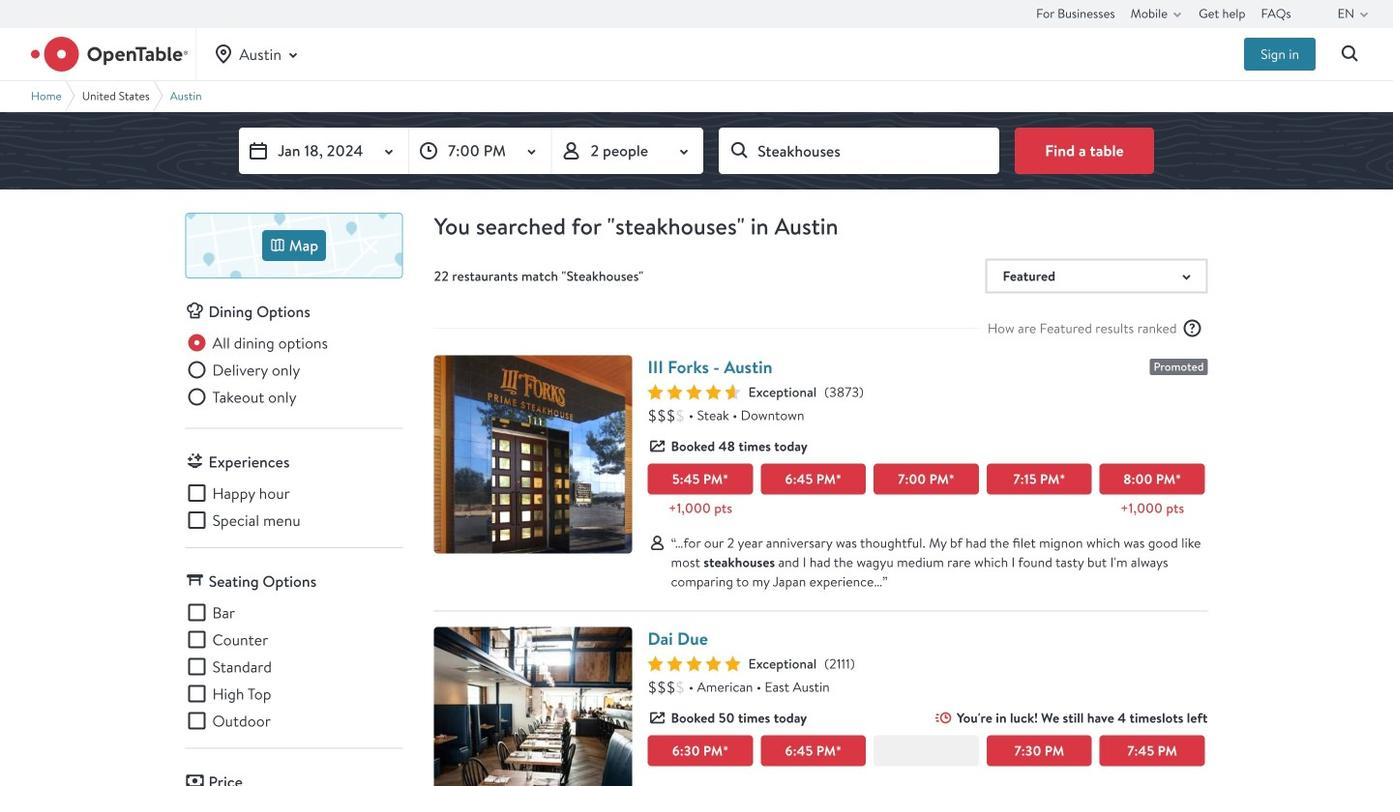 Task type: locate. For each thing, give the bounding box(es) containing it.
group
[[185, 332, 403, 413], [185, 482, 403, 532], [185, 602, 403, 733]]

None radio
[[185, 359, 300, 382], [185, 386, 297, 409], [185, 359, 300, 382], [185, 386, 297, 409]]

4.9 stars image
[[648, 657, 741, 672]]

4.8 stars image
[[648, 385, 741, 400]]

None field
[[719, 128, 1000, 174]]

a photo of iii forks - austin restaurant image
[[434, 356, 633, 554]]

2 group from the top
[[185, 482, 403, 532]]

2 vertical spatial group
[[185, 602, 403, 733]]

0 vertical spatial group
[[185, 332, 403, 413]]

None radio
[[185, 332, 328, 355]]

Please input a Location, Restaurant or Cuisine field
[[719, 128, 1000, 174]]

a photo of dai due restaurant image
[[434, 628, 633, 787]]

3 group from the top
[[185, 602, 403, 733]]

1 vertical spatial group
[[185, 482, 403, 532]]



Task type: vqa. For each thing, say whether or not it's contained in the screenshot.
A photo of Dai Due restaurant
yes



Task type: describe. For each thing, give the bounding box(es) containing it.
1 group from the top
[[185, 332, 403, 413]]

opentable logo image
[[31, 37, 188, 72]]

none radio inside group
[[185, 332, 328, 355]]



